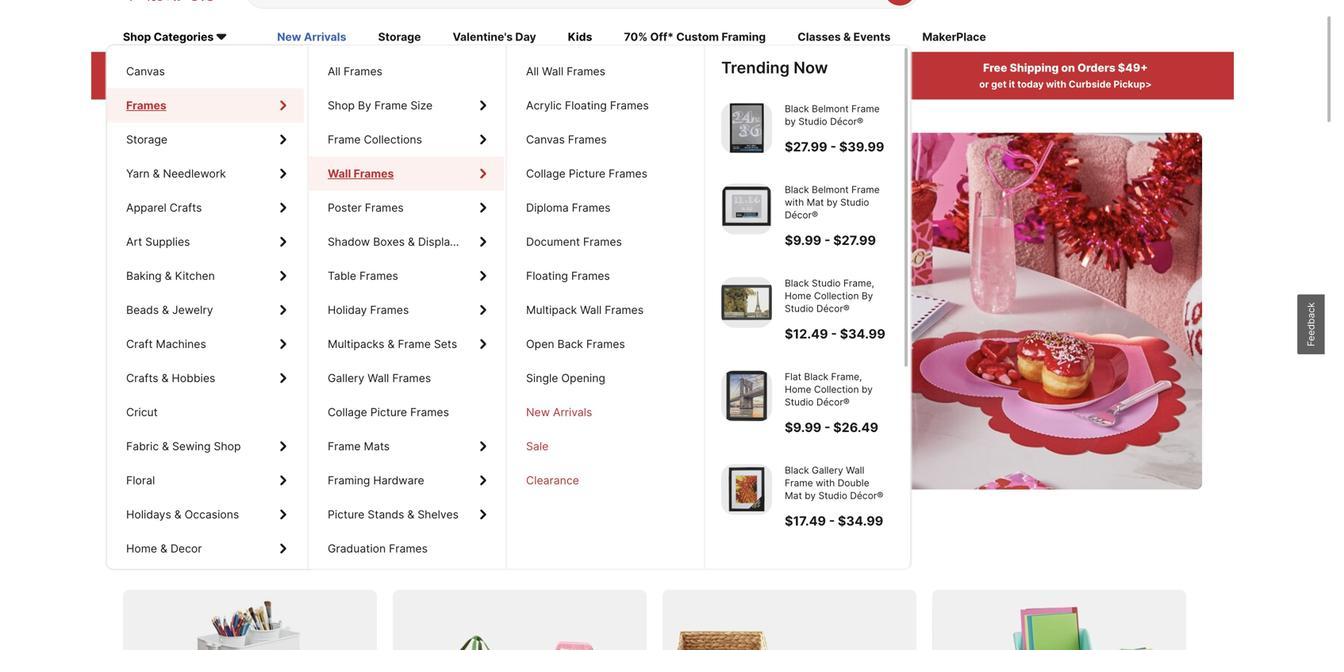 Task type: vqa. For each thing, say whether or not it's contained in the screenshot.
Crafts & Hobbies LINK for Shop Categories
yes



Task type: locate. For each thing, give the bounding box(es) containing it.
graduation frames link
[[309, 532, 504, 566]]

collection up $12.49 - $34.99 on the right bottom of page
[[814, 290, 859, 302]]

valentine's day link
[[453, 29, 536, 47]]

fabric & sewing shop for storage
[[126, 440, 241, 454]]

new arrivals link
[[277, 29, 346, 47], [507, 396, 702, 430]]

2 vertical spatial picture
[[328, 508, 365, 522]]

2 horizontal spatial all
[[526, 65, 539, 78]]

1 vertical spatial mat
[[785, 490, 802, 502]]

home & decor link for classes & events
[[107, 532, 304, 566]]

canvas for new arrivals
[[126, 65, 165, 78]]

needlework for shop categories
[[163, 167, 226, 181]]

acrylic floating frames
[[526, 99, 649, 112]]

it right get
[[1009, 79, 1015, 90]]

hobbies for kids
[[172, 372, 215, 385]]

décor® inside black belmont frame by studio décor®
[[830, 116, 863, 127]]

now down make
[[203, 378, 228, 392]]

0 vertical spatial $34.99
[[840, 327, 885, 342]]

beads for storage
[[126, 304, 159, 317]]

framing down frame mats
[[328, 474, 370, 488]]

hobbies
[[172, 372, 215, 385], [172, 372, 215, 385], [172, 372, 215, 385], [172, 372, 215, 385], [172, 372, 215, 385], [172, 372, 215, 385], [172, 372, 215, 385], [172, 372, 215, 385]]

5 item undefined image from the top
[[721, 465, 772, 515]]

cricut link for new arrivals
[[107, 396, 304, 430]]

mat up $17.49
[[785, 490, 802, 502]]

1 horizontal spatial it
[[1009, 79, 1015, 90]]

canvas link for storage
[[107, 54, 304, 88]]

0 vertical spatial day
[[515, 30, 536, 44]]

storage
[[281, 545, 352, 569]]

0 horizontal spatial mat
[[785, 490, 802, 502]]

with right today on the right top
[[1046, 79, 1066, 90]]

by up $9.99 - $27.99
[[827, 197, 838, 208]]

$34.99 down black studio frame, home collection by studio décor® on the right top of page
[[840, 327, 885, 342]]

0 horizontal spatial $27.99
[[785, 139, 827, 155]]

black down apply>
[[785, 103, 809, 115]]

gallery up double
[[812, 465, 843, 476]]

picture up graduation
[[328, 508, 365, 522]]

1 vertical spatial collage
[[328, 406, 367, 419]]

- down black belmont frame with mat by studio décor®
[[824, 233, 830, 248]]

1 vertical spatial new arrivals link
[[507, 396, 702, 430]]

table
[[328, 269, 356, 283]]

1 horizontal spatial all
[[328, 65, 341, 78]]

belmont for $9.99
[[812, 184, 849, 196]]

0 horizontal spatial day
[[155, 262, 225, 310]]

belmont up $27.99 - $39.99
[[812, 103, 849, 115]]

art supplies for 70% off* custom framing
[[126, 235, 190, 249]]

3 item undefined image from the top
[[721, 277, 772, 328]]

1 horizontal spatial collage picture frames
[[526, 167, 647, 181]]

holiday storage containers image
[[393, 591, 647, 651]]

wall down multipacks & frame sets
[[368, 372, 389, 385]]

$27.99 down black belmont frame by studio décor®
[[785, 139, 827, 155]]

kitchen for new arrivals
[[175, 269, 215, 283]]

wall for all wall frames
[[542, 65, 564, 78]]

1 horizontal spatial gallery
[[812, 465, 843, 476]]

black inside black gallery wall frame with double mat by studio décor®
[[785, 465, 809, 476]]

fabric & sewing shop
[[126, 440, 241, 454], [126, 440, 241, 454], [126, 440, 241, 454], [126, 440, 241, 454], [126, 440, 241, 454], [126, 440, 241, 454], [126, 440, 241, 454], [126, 440, 241, 454]]

jewelry for 70% off* custom framing
[[172, 304, 213, 317]]

0 horizontal spatial new
[[277, 30, 301, 44]]

0 vertical spatial floating
[[565, 99, 607, 112]]

1 horizontal spatial now
[[794, 58, 828, 77]]

picture down gallery wall frames
[[370, 406, 407, 419]]

studio up $12.49
[[785, 303, 814, 315]]

on
[[1061, 61, 1075, 75], [173, 545, 196, 569]]

now up apply>
[[794, 58, 828, 77]]

0 horizontal spatial it
[[209, 322, 222, 346]]

studio up $27.99 - $39.99
[[799, 116, 827, 127]]

0 vertical spatial new arrivals link
[[277, 29, 346, 47]]

arrivals
[[304, 30, 346, 44], [553, 406, 592, 419]]

frame left size
[[374, 99, 407, 112]]

$34.99
[[840, 327, 885, 342], [838, 514, 883, 529]]

1 horizontal spatial framing
[[722, 30, 766, 44]]

holidays for storage
[[126, 508, 171, 522]]

with inside black gallery wall frame with double mat by studio décor®
[[816, 478, 835, 489]]

by down apply>
[[785, 116, 796, 127]]

black up $17.49
[[785, 465, 809, 476]]

studio inside flat black frame, home collection by studio décor®
[[785, 397, 814, 408]]

baking & kitchen link for shop categories
[[107, 259, 304, 293]]

crafts & hobbies for kids
[[126, 372, 215, 385]]

- right $12.49
[[831, 327, 837, 342]]

floral
[[126, 474, 155, 488], [126, 474, 155, 488], [126, 474, 155, 488], [126, 474, 155, 488], [126, 474, 155, 488], [126, 474, 155, 488], [126, 474, 155, 488], [126, 474, 155, 488]]

1 vertical spatial collage picture frames link
[[309, 396, 504, 430]]

shop
[[123, 30, 151, 44], [328, 99, 355, 112], [174, 378, 201, 392], [214, 440, 241, 454], [214, 440, 241, 454], [214, 440, 241, 454], [214, 440, 241, 454], [214, 440, 241, 454], [214, 440, 241, 454], [214, 440, 241, 454], [214, 440, 241, 454]]

crafts & hobbies link
[[107, 361, 304, 396], [107, 361, 304, 396], [107, 361, 304, 396], [107, 361, 304, 396], [107, 361, 304, 396], [107, 361, 304, 396], [107, 361, 304, 396], [107, 361, 304, 396]]

holidays & occasions link for kids
[[107, 498, 304, 532]]

4 item undefined image from the top
[[721, 371, 772, 422]]

0 horizontal spatial arrivals
[[304, 30, 346, 44]]

apparel crafts
[[126, 201, 202, 215], [126, 201, 202, 215], [126, 201, 202, 215], [126, 201, 202, 215], [126, 201, 202, 215], [126, 201, 202, 215], [126, 201, 202, 215], [126, 201, 202, 215]]

0 vertical spatial arrivals
[[304, 30, 346, 44]]

crafts & hobbies for shop categories
[[126, 372, 215, 385]]

1 horizontal spatial collage
[[526, 167, 566, 181]]

day up when
[[515, 30, 536, 44]]

machines
[[156, 338, 206, 351], [156, 338, 206, 351], [156, 338, 206, 351], [156, 338, 206, 351], [156, 338, 206, 351], [156, 338, 206, 351], [156, 338, 206, 351], [156, 338, 206, 351]]

floral link for classes & events
[[107, 464, 304, 498]]

beads & jewelry for 70% off* custom framing
[[126, 304, 213, 317]]

jewelry for classes & events
[[172, 304, 213, 317]]

wall up poster
[[328, 167, 351, 181]]

collage picture frames link up 'diploma frames'
[[507, 157, 702, 191]]

collection up $9.99 - $26.49
[[814, 384, 859, 396]]

machines for kids
[[156, 338, 206, 351]]

$27.99 down black belmont frame with mat by studio décor®
[[833, 233, 876, 248]]

- right $17.49
[[829, 514, 835, 529]]

1 horizontal spatial on
[[1061, 61, 1075, 75]]

it
[[1009, 79, 1015, 90], [209, 322, 222, 346]]

mats
[[364, 440, 390, 454]]

all inside 'all frames' 'link'
[[328, 65, 341, 78]]

today
[[1017, 79, 1044, 90]]

diploma frames link
[[507, 191, 702, 225]]

table frames
[[328, 269, 398, 283]]

home inside black studio frame, home collection by studio décor®
[[785, 290, 811, 302]]

fabric & sewing shop for 70% off* custom framing
[[126, 440, 241, 454]]

black belmont frame with mat by studio décor®
[[785, 184, 880, 221]]

occasions for valentine's day
[[185, 508, 239, 522]]

yarn & needlework
[[126, 167, 226, 181], [126, 167, 226, 181], [126, 167, 226, 181], [126, 167, 226, 181], [126, 167, 226, 181], [126, 167, 226, 181], [126, 167, 226, 181], [126, 167, 226, 181]]

belmont down $27.99 - $39.99
[[812, 184, 849, 196]]

kitchen for storage
[[175, 269, 215, 283]]

0 horizontal spatial collage
[[328, 406, 367, 419]]

craft for kids
[[126, 338, 153, 351]]

belmont inside black belmont frame by studio décor®
[[812, 103, 849, 115]]

all
[[220, 61, 235, 75], [328, 65, 341, 78], [526, 65, 539, 78]]

0 vertical spatial new
[[277, 30, 301, 44]]

on up curbside
[[1061, 61, 1075, 75]]

$26.49
[[833, 420, 878, 436]]

0 vertical spatial by
[[358, 99, 371, 112]]

craft machines
[[126, 338, 206, 351], [126, 338, 206, 351], [126, 338, 206, 351], [126, 338, 206, 351], [126, 338, 206, 351], [126, 338, 206, 351], [126, 338, 206, 351], [126, 338, 206, 351]]

classes
[[798, 30, 841, 44]]

beads & jewelry for storage
[[126, 304, 213, 317]]

on right save
[[173, 545, 196, 569]]

frames
[[344, 65, 382, 78], [567, 65, 605, 78], [126, 99, 165, 112], [126, 99, 165, 112], [126, 99, 165, 112], [126, 99, 165, 112], [126, 99, 165, 112], [126, 99, 165, 112], [126, 99, 165, 112], [126, 99, 166, 112], [610, 99, 649, 112], [568, 133, 607, 146], [354, 167, 394, 181], [609, 167, 647, 181], [365, 201, 404, 215], [572, 201, 611, 215], [583, 235, 622, 249], [359, 269, 398, 283], [571, 269, 610, 283], [370, 304, 409, 317], [605, 304, 644, 317], [586, 338, 625, 351], [392, 372, 431, 385], [410, 406, 449, 419], [389, 542, 428, 556]]

1 vertical spatial collection
[[814, 384, 859, 396]]

sewing for storage
[[172, 440, 211, 454]]

0 horizontal spatial framing
[[328, 474, 370, 488]]

it right make
[[209, 322, 222, 346]]

framing up trending
[[722, 30, 766, 44]]

item undefined image for $9.99 - $26.49
[[721, 371, 772, 422]]

1 vertical spatial new
[[526, 406, 550, 419]]

1 horizontal spatial day
[[515, 30, 536, 44]]

0 vertical spatial gallery
[[328, 372, 365, 385]]

décor® inside black belmont frame with mat by studio décor®
[[785, 209, 818, 221]]

single opening link
[[507, 361, 702, 396]]

new up sale
[[526, 406, 550, 419]]

black down $27.99 - $39.99
[[785, 184, 809, 196]]

with left double
[[816, 478, 835, 489]]

1 vertical spatial floating
[[526, 269, 568, 283]]

floating frames link
[[507, 259, 702, 293]]

$9.99 down flat black frame, home collection by studio décor®
[[785, 420, 822, 436]]

art supplies link for 70% off* custom framing
[[107, 225, 304, 259]]

poster
[[328, 201, 362, 215]]

picture down canvas frames link on the top of page
[[569, 167, 606, 181]]

0 horizontal spatial on
[[173, 545, 196, 569]]

1 vertical spatial valentine's
[[416, 218, 611, 266]]

collage picture frames down canvas frames link on the top of page
[[526, 167, 647, 181]]

all wall frames
[[526, 65, 605, 78]]

off inside '20% off all regular price purchases with code daily23us. exclusions apply>'
[[200, 61, 218, 75]]

apparel crafts link for 70% off* custom framing
[[107, 191, 304, 225]]

hobbies for storage
[[172, 372, 215, 385]]

by up $12.49 - $34.99 on the right bottom of page
[[862, 290, 873, 302]]

holidays & occasions link
[[107, 498, 304, 532], [107, 498, 304, 532], [107, 498, 304, 532], [107, 498, 304, 532], [107, 498, 304, 532], [107, 498, 304, 532], [107, 498, 304, 532], [107, 498, 304, 532]]

kitchen for classes & events
[[175, 269, 215, 283]]

1 horizontal spatial mat
[[807, 197, 824, 208]]

frame up $17.49
[[785, 478, 813, 489]]

apparel for shop categories
[[126, 201, 167, 215]]

0 vertical spatial collage picture frames
[[526, 167, 647, 181]]

apparel for storage
[[126, 201, 167, 215]]

1 horizontal spatial $27.99
[[833, 233, 876, 248]]

0 horizontal spatial new arrivals link
[[277, 29, 346, 47]]

yarn
[[126, 167, 150, 181], [126, 167, 150, 181], [126, 167, 150, 181], [126, 167, 150, 181], [126, 167, 150, 181], [126, 167, 150, 181], [126, 167, 150, 181], [126, 167, 150, 181]]

0 vertical spatial frame,
[[843, 278, 874, 289]]

0 vertical spatial mat
[[807, 197, 824, 208]]

1 vertical spatial $9.99
[[785, 420, 822, 436]]

new arrivals up price
[[277, 30, 346, 44]]

home & decor for valentine's day
[[126, 542, 202, 556]]

belmont inside black belmont frame with mat by studio décor®
[[812, 184, 849, 196]]

supplies
[[145, 235, 190, 249], [145, 235, 190, 249], [145, 235, 190, 249], [145, 235, 190, 249], [145, 235, 190, 249], [145, 235, 190, 249], [145, 235, 190, 249], [145, 235, 190, 249], [234, 262, 388, 310]]

frame down $39.99
[[851, 184, 880, 196]]

all inside the all wall frames link
[[526, 65, 539, 78]]

by up $17.49
[[805, 490, 816, 502]]

floating down use
[[565, 99, 607, 112]]

categories
[[154, 30, 214, 44]]

studio
[[799, 116, 827, 127], [840, 197, 869, 208], [812, 278, 841, 289], [785, 303, 814, 315], [785, 397, 814, 408], [818, 490, 847, 502]]

craft machines link
[[107, 327, 304, 361], [107, 327, 304, 361], [107, 327, 304, 361], [107, 327, 304, 361], [107, 327, 304, 361], [107, 327, 304, 361], [107, 327, 304, 361], [107, 327, 304, 361]]

1 horizontal spatial new arrivals link
[[507, 396, 702, 430]]

fabric for classes & events
[[126, 440, 159, 454]]

for
[[357, 545, 383, 569]]

cricut
[[126, 406, 158, 419], [126, 406, 158, 419], [126, 406, 158, 419], [126, 406, 158, 419], [126, 406, 158, 419], [126, 406, 158, 419], [126, 406, 158, 419], [126, 406, 158, 419]]

black inside black studio frame, home collection by studio décor®
[[785, 278, 809, 289]]

2 collection from the top
[[814, 384, 859, 396]]

1 horizontal spatial off
[[350, 218, 407, 266]]

1 vertical spatial gallery
[[812, 465, 843, 476]]

makerplace link
[[922, 29, 986, 47]]

new arrivals down single opening
[[526, 406, 592, 419]]

apparel for new arrivals
[[126, 201, 167, 215]]

baking & kitchen for valentine's day
[[126, 269, 215, 283]]

new arrivals link up price
[[277, 29, 346, 47]]

mat up $9.99 - $27.99
[[807, 197, 824, 208]]

all up the apply>
[[328, 65, 341, 78]]

kids
[[568, 30, 592, 44]]

holidays & occasions for valentine's day
[[126, 508, 239, 522]]

baking for shop categories
[[126, 269, 162, 283]]

apparel
[[126, 201, 167, 215], [126, 201, 167, 215], [126, 201, 167, 215], [126, 201, 167, 215], [126, 201, 167, 215], [126, 201, 167, 215], [126, 201, 167, 215], [126, 201, 167, 215]]

floral for new arrivals
[[126, 474, 155, 488]]

0 vertical spatial $9.99
[[785, 233, 822, 248]]

all up when
[[526, 65, 539, 78]]

$9.99 down black belmont frame with mat by studio décor®
[[785, 233, 822, 248]]

studio down flat
[[785, 397, 814, 408]]

1 collection from the top
[[814, 290, 859, 302]]

canvas frames
[[526, 133, 607, 146]]

1 horizontal spatial picture
[[370, 406, 407, 419]]

by inside black studio frame, home collection by studio décor®
[[862, 290, 873, 302]]

décor® inside black studio frame, home collection by studio décor®
[[816, 303, 850, 315]]

arrivals down single opening
[[553, 406, 592, 419]]

0 vertical spatial collage picture frames link
[[507, 157, 702, 191]]

0 horizontal spatial now
[[203, 378, 228, 392]]

floating up the multipack
[[526, 269, 568, 283]]

kitchen
[[175, 269, 215, 283], [175, 269, 215, 283], [175, 269, 215, 283], [175, 269, 215, 283], [175, 269, 215, 283], [175, 269, 215, 283], [175, 269, 215, 283], [175, 269, 215, 283]]

picture
[[569, 167, 606, 181], [370, 406, 407, 419], [328, 508, 365, 522]]

apparel crafts for storage
[[126, 201, 202, 215]]

-
[[830, 139, 836, 155], [824, 233, 830, 248], [831, 327, 837, 342], [824, 420, 830, 436], [829, 514, 835, 529]]

1 vertical spatial picture
[[370, 406, 407, 419]]

0 horizontal spatial off
[[200, 61, 218, 75]]

0 horizontal spatial collage picture frames
[[328, 406, 449, 419]]

beads
[[126, 304, 159, 317], [126, 304, 159, 317], [126, 304, 159, 317], [126, 304, 159, 317], [126, 304, 159, 317], [126, 304, 159, 317], [126, 304, 159, 317], [126, 304, 159, 317]]

new up price
[[277, 30, 301, 44]]

white rolling cart with art supplies image
[[123, 591, 377, 651]]

opening
[[561, 372, 605, 385]]

- left $39.99
[[830, 139, 836, 155]]

home & decor for 70% off* custom framing
[[126, 542, 202, 556]]

studio up $9.99 - $27.99
[[840, 197, 869, 208]]

craft machines link for storage
[[107, 327, 304, 361]]

collections
[[364, 133, 422, 146]]

wall down floating frames 'link'
[[580, 304, 602, 317]]

$9.99
[[785, 233, 822, 248], [785, 420, 822, 436]]

collage picture frames down gallery wall frames
[[328, 406, 449, 419]]

0 vertical spatial collage
[[526, 167, 566, 181]]

floral link for kids
[[107, 464, 304, 498]]

collection inside black studio frame, home collection by studio décor®
[[814, 290, 859, 302]]

hobbies for shop categories
[[172, 372, 215, 385]]

décor® inside flat black frame, home collection by studio décor®
[[816, 397, 850, 408]]

craft for valentine's day
[[126, 338, 153, 351]]

1 vertical spatial arrivals
[[553, 406, 592, 419]]

décor® up $9.99 - $26.49
[[816, 397, 850, 408]]

1 $9.99 from the top
[[785, 233, 822, 248]]

décor® up $9.99 - $27.99
[[785, 209, 818, 221]]

1 vertical spatial frame,
[[831, 371, 862, 383]]

art for classes & events
[[126, 235, 142, 249]]

mat inside black belmont frame with mat by studio décor®
[[807, 197, 824, 208]]

1 vertical spatial new arrivals
[[526, 406, 592, 419]]

1 vertical spatial collage picture frames
[[328, 406, 449, 419]]

canvas link for shop categories
[[107, 54, 304, 88]]

mat inside black gallery wall frame with double mat by studio décor®
[[785, 490, 802, 502]]

0 vertical spatial framing
[[722, 30, 766, 44]]

decor for shop categories
[[170, 542, 202, 556]]

wall up when
[[542, 65, 564, 78]]

0 vertical spatial it
[[1009, 79, 1015, 90]]

cricut link
[[107, 396, 304, 430], [107, 396, 304, 430], [107, 396, 304, 430], [107, 396, 304, 430], [107, 396, 304, 430], [107, 396, 304, 430], [107, 396, 304, 430], [107, 396, 304, 430]]

sewing for kids
[[172, 440, 211, 454]]

arrivals up the purchases
[[304, 30, 346, 44]]

all inside '20% off all regular price purchases with code daily23us. exclusions apply>'
[[220, 61, 235, 75]]

0 horizontal spatial by
[[358, 99, 371, 112]]

studio down double
[[818, 490, 847, 502]]

home for shop categories
[[126, 542, 157, 556]]

$17.49
[[785, 514, 826, 529]]

pickup>
[[1114, 79, 1152, 90]]

table of valentines day decor image
[[123, 133, 1202, 490]]

1 vertical spatial $34.99
[[838, 514, 883, 529]]

black right flat
[[804, 371, 828, 383]]

studio inside black gallery wall frame with double mat by studio décor®
[[818, 490, 847, 502]]

fabric & sewing shop for new arrivals
[[126, 440, 241, 454]]

belmont
[[812, 103, 849, 115], [812, 184, 849, 196]]

supplies for new arrivals
[[145, 235, 190, 249]]

clearance
[[526, 474, 579, 488]]

your
[[602, 79, 623, 90]]

frame left the 'mats'
[[328, 440, 361, 454]]

2 $9.99 from the top
[[785, 420, 822, 436]]

1 vertical spatial belmont
[[812, 184, 849, 196]]

by inside flat black frame, home collection by studio décor®
[[862, 384, 873, 396]]

fabric & sewing shop link for valentine's day
[[107, 430, 304, 464]]

collage up the diploma
[[526, 167, 566, 181]]

décor®
[[830, 116, 863, 127], [785, 209, 818, 221], [816, 303, 850, 315], [816, 397, 850, 408], [850, 490, 883, 502]]

fabric & sewing shop for kids
[[126, 440, 241, 454]]

1 item undefined image from the top
[[721, 103, 772, 154]]

new arrivals
[[277, 30, 346, 44], [526, 406, 592, 419]]

frame, inside flat black frame, home collection by studio décor®
[[831, 371, 862, 383]]

black up $12.49
[[785, 278, 809, 289]]

by up $26.49
[[862, 384, 873, 396]]

gallery
[[328, 372, 365, 385], [812, 465, 843, 476]]

gallery down multipacks
[[328, 372, 365, 385]]

0 vertical spatial collection
[[814, 290, 859, 302]]

by inside 'link'
[[358, 99, 371, 112]]

frames link for kids
[[107, 88, 304, 123]]

holidays & occasions for kids
[[126, 508, 239, 522]]

machines for 70% off* custom framing
[[156, 338, 206, 351]]

0 horizontal spatial collage picture frames link
[[309, 396, 504, 430]]

frame, inside black studio frame, home collection by studio décor®
[[843, 278, 874, 289]]

1 vertical spatial framing
[[328, 474, 370, 488]]

jewelry for new arrivals
[[172, 304, 213, 317]]

1 horizontal spatial new
[[526, 406, 550, 419]]

fabric for new arrivals
[[126, 440, 159, 454]]

1 vertical spatial now
[[203, 378, 228, 392]]

beads for kids
[[126, 304, 159, 317]]

black inside black belmont frame by studio décor®
[[785, 103, 809, 115]]

0 vertical spatial valentine's
[[453, 30, 513, 44]]

day up make
[[155, 262, 225, 310]]

1 vertical spatial by
[[862, 290, 873, 302]]

decor
[[170, 542, 202, 556], [170, 542, 202, 556], [170, 542, 202, 556], [170, 542, 202, 556], [170, 542, 202, 556], [170, 542, 202, 556], [170, 542, 202, 556], [170, 542, 202, 556]]

collection inside flat black frame, home collection by studio décor®
[[814, 384, 859, 396]]

black for $17.49
[[785, 465, 809, 476]]

0 vertical spatial now
[[794, 58, 828, 77]]

open back frames
[[526, 338, 625, 351]]

craft machines link for new arrivals
[[107, 327, 304, 361]]

$34.99 down double
[[838, 514, 883, 529]]

1 horizontal spatial by
[[862, 290, 873, 302]]

frame, down $9.99 - $27.99
[[843, 278, 874, 289]]

new arrivals link down opening
[[507, 396, 702, 430]]

canvas
[[126, 65, 165, 78], [126, 65, 165, 78], [126, 65, 165, 78], [126, 65, 165, 78], [126, 65, 165, 78], [126, 65, 165, 78], [126, 65, 165, 78], [126, 65, 165, 78], [526, 133, 565, 146]]

1 horizontal spatial new arrivals
[[526, 406, 592, 419]]

2 horizontal spatial picture
[[569, 167, 606, 181]]

0 horizontal spatial gallery
[[328, 372, 365, 385]]

gallery wall frames
[[328, 372, 431, 385]]

crafts & hobbies
[[126, 372, 215, 385], [126, 372, 215, 385], [126, 372, 215, 385], [126, 372, 215, 385], [126, 372, 215, 385], [126, 372, 215, 385], [126, 372, 215, 385], [126, 372, 215, 385]]

0 vertical spatial new arrivals
[[277, 30, 346, 44]]

décor® up $27.99 - $39.99
[[830, 116, 863, 127]]

collage picture frames link down gallery wall frames
[[309, 396, 504, 430]]

with down 20% at the top left
[[177, 79, 198, 90]]

0 vertical spatial off
[[200, 61, 218, 75]]

fabric & sewing shop link for new arrivals
[[107, 430, 304, 464]]

mat
[[807, 197, 824, 208], [785, 490, 802, 502]]

0 horizontal spatial all
[[220, 61, 235, 75]]

floating inside 'link'
[[526, 269, 568, 283]]

off
[[200, 61, 218, 75], [350, 218, 407, 266]]

purchases
[[313, 61, 372, 75]]

1 vertical spatial off
[[350, 218, 407, 266]]

valentine's inside valentine's day link
[[453, 30, 513, 44]]

item undefined image for $17.49 - $34.99
[[721, 465, 772, 515]]

black
[[785, 103, 809, 115], [785, 184, 809, 196], [785, 278, 809, 289], [804, 371, 828, 383], [785, 465, 809, 476]]

2 item undefined image from the top
[[721, 184, 772, 234]]

beads & jewelry link for classes & events
[[107, 293, 304, 327]]

off inside the up to 40% off valentine's day supplies
[[350, 218, 407, 266]]

1 belmont from the top
[[812, 103, 849, 115]]

1 vertical spatial day
[[155, 262, 225, 310]]

kitchen for shop categories
[[175, 269, 215, 283]]

supplies for classes & events
[[145, 235, 190, 249]]

1 vertical spatial it
[[209, 322, 222, 346]]

studio inside black belmont frame with mat by studio décor®
[[840, 197, 869, 208]]

black inside black belmont frame with mat by studio décor®
[[785, 184, 809, 196]]

stands
[[368, 508, 404, 522]]

sewing for shop categories
[[172, 440, 211, 454]]

frame, down $12.49 - $34.99 on the right bottom of page
[[831, 371, 862, 383]]

wall up double
[[846, 465, 864, 476]]

art for shop categories
[[126, 235, 142, 249]]

frame inside black belmont frame by studio décor®
[[851, 103, 880, 115]]

$17.49 - $34.99
[[785, 514, 883, 529]]

art supplies link for kids
[[107, 225, 304, 259]]

framing
[[722, 30, 766, 44], [328, 474, 370, 488]]

three water hyacinth baskets in white, brown and tan image
[[663, 591, 917, 651]]

decor for storage
[[170, 542, 202, 556]]

needlework
[[163, 167, 226, 181], [163, 167, 226, 181], [163, 167, 226, 181], [163, 167, 226, 181], [163, 167, 226, 181], [163, 167, 226, 181], [163, 167, 226, 181], [163, 167, 226, 181]]

yarn for storage
[[126, 167, 150, 181]]

0 vertical spatial picture
[[569, 167, 606, 181]]

collage up frame mats
[[328, 406, 367, 419]]

craft for classes & events
[[126, 338, 153, 351]]

décor® up $12.49 - $34.99 on the right bottom of page
[[816, 303, 850, 315]]

0 vertical spatial on
[[1061, 61, 1075, 75]]

with
[[177, 79, 198, 90], [1046, 79, 1066, 90], [785, 197, 804, 208], [816, 478, 835, 489]]

2 belmont from the top
[[812, 184, 849, 196]]

document frames
[[526, 235, 622, 249]]

apparel crafts link
[[107, 191, 304, 225], [107, 191, 304, 225], [107, 191, 304, 225], [107, 191, 304, 225], [107, 191, 304, 225], [107, 191, 304, 225], [107, 191, 304, 225], [107, 191, 304, 225]]

item undefined image
[[721, 103, 772, 154], [721, 184, 772, 234], [721, 277, 772, 328], [721, 371, 772, 422], [721, 465, 772, 515]]

home & decor for kids
[[126, 542, 202, 556]]

with up $9.99 - $27.99
[[785, 197, 804, 208]]

décor® down double
[[850, 490, 883, 502]]

0 vertical spatial belmont
[[812, 103, 849, 115]]

by down the apply>
[[358, 99, 371, 112]]

craft machines link for kids
[[107, 327, 304, 361]]

- left $26.49
[[824, 420, 830, 436]]

graduation
[[328, 542, 386, 556]]

holiday frames
[[328, 304, 409, 317]]

jewelry for kids
[[172, 304, 213, 317]]

apparel crafts link for kids
[[107, 191, 304, 225]]

cricut link for classes & events
[[107, 396, 304, 430]]

frame left 'sets'
[[398, 338, 431, 351]]

$12.49 - $34.99
[[785, 327, 885, 342]]

make
[[155, 322, 205, 346]]

home for new arrivals
[[126, 542, 157, 556]]

now inside button
[[203, 378, 228, 392]]

0 horizontal spatial new arrivals
[[277, 30, 346, 44]]

frame up $39.99
[[851, 103, 880, 115]]

home for classes & events
[[126, 542, 157, 556]]

art supplies link for shop categories
[[107, 225, 304, 259]]

all up code
[[220, 61, 235, 75]]



Task type: describe. For each thing, give the bounding box(es) containing it.
multipacks & frame sets
[[328, 338, 457, 351]]

save
[[123, 545, 168, 569]]

storage link for storage
[[107, 123, 304, 157]]

70%
[[624, 30, 648, 44]]

frame inside black gallery wall frame with double mat by studio décor®
[[785, 478, 813, 489]]

hardware
[[373, 474, 424, 488]]

studio down $9.99 - $27.99
[[812, 278, 841, 289]]

storage link for 70% off* custom framing
[[107, 123, 304, 157]]

1 vertical spatial on
[[173, 545, 196, 569]]

valentine's inside the up to 40% off valentine's day supplies
[[416, 218, 611, 266]]

single opening
[[526, 372, 605, 385]]

baking & kitchen for kids
[[126, 269, 215, 283]]

makerplace
[[922, 30, 986, 44]]

storage link for kids
[[107, 123, 304, 157]]

home for valentine's day
[[126, 542, 157, 556]]

size
[[411, 99, 433, 112]]

home & decor link for new arrivals
[[107, 532, 304, 566]]

craft machines for new arrivals
[[126, 338, 206, 351]]

home & decor link for 70% off* custom framing
[[107, 532, 304, 566]]

yarn & needlework for 70% off* custom framing
[[126, 167, 226, 181]]

9%
[[649, 61, 666, 75]]

canvas link for classes & events
[[107, 54, 304, 88]]

storage for kids
[[126, 133, 168, 146]]

beads for new arrivals
[[126, 304, 159, 317]]

40%
[[261, 218, 340, 266]]

it inside free shipping on orders $49+ or get it today with curbside pickup>
[[1009, 79, 1015, 90]]

& inside 'earn 9% in rewards when you use your michaels™ credit card.³ details & apply>'
[[773, 79, 779, 90]]

wall inside black gallery wall frame with double mat by studio décor®
[[846, 465, 864, 476]]

1 horizontal spatial arrivals
[[553, 406, 592, 419]]

home for storage
[[126, 542, 157, 556]]

baking for kids
[[126, 269, 162, 283]]

holidays for new arrivals
[[126, 508, 171, 522]]

$49+
[[1118, 61, 1148, 75]]

supplies for valentine's day
[[145, 235, 190, 249]]

hobbies for 70% off* custom framing
[[172, 372, 215, 385]]

flat black frame, home collection by studio décor®
[[785, 371, 873, 408]]

or
[[979, 79, 989, 90]]

with inside '20% off all regular price purchases with code daily23us. exclusions apply>'
[[177, 79, 198, 90]]

craft machines for shop categories
[[126, 338, 206, 351]]

20% off all regular price purchases with code daily23us. exclusions apply>
[[173, 61, 372, 90]]

curbside
[[1069, 79, 1111, 90]]

handmade
[[227, 322, 322, 346]]

fabric & sewing shop link for storage
[[107, 430, 304, 464]]

frame up wall frames
[[328, 133, 361, 146]]

frame inside "link"
[[398, 338, 431, 351]]

- for $17.49 - $34.99
[[829, 514, 835, 529]]

frame mats
[[328, 440, 390, 454]]

occasions for new arrivals
[[185, 508, 239, 522]]

beads for valentine's day
[[126, 304, 159, 317]]

to
[[214, 218, 251, 266]]

free
[[983, 61, 1007, 75]]

events
[[853, 30, 891, 44]]

sale link
[[507, 430, 702, 464]]

regular
[[238, 61, 280, 75]]

gallery inside black gallery wall frame with double mat by studio décor®
[[812, 465, 843, 476]]

code
[[200, 79, 223, 90]]

free shipping on orders $49+ or get it today with curbside pickup>
[[979, 61, 1152, 90]]

apparel crafts link for valentine's day
[[107, 191, 304, 225]]

black gallery wall frame with double mat by studio décor®
[[785, 465, 883, 502]]

kids link
[[568, 29, 592, 47]]

frame collections link
[[309, 123, 504, 157]]

holidays & occasions link for new arrivals
[[107, 498, 304, 532]]

cricut link for kids
[[107, 396, 304, 430]]

multipacks
[[328, 338, 384, 351]]

on inside free shipping on orders $49+ or get it today with curbside pickup>
[[1061, 61, 1075, 75]]

fabric & sewing shop link for kids
[[107, 430, 304, 464]]

credit
[[676, 79, 704, 90]]

cases
[[459, 235, 492, 249]]

off*
[[650, 30, 674, 44]]

sale
[[526, 440, 549, 454]]

holidays & occasions for shop categories
[[126, 508, 239, 522]]

20%
[[173, 61, 198, 75]]

multipacks & frame sets link
[[309, 327, 504, 361]]

art supplies link for valentine's day
[[107, 225, 304, 259]]

details
[[738, 79, 771, 90]]

home for 70% off* custom framing
[[126, 542, 157, 556]]

fabric for shop categories
[[126, 440, 159, 454]]

diploma
[[526, 201, 569, 215]]

holidays for shop categories
[[126, 508, 171, 522]]

up to 40% off valentine's day supplies
[[155, 218, 611, 310]]

baking & kitchen for shop categories
[[126, 269, 215, 283]]

all frames
[[328, 65, 382, 78]]

shop inside 'link'
[[328, 99, 355, 112]]

$9.99 for $9.99 - $26.49
[[785, 420, 822, 436]]

apparel crafts link for storage
[[107, 191, 304, 225]]

michaels™
[[625, 79, 673, 90]]

all for all wall frames
[[526, 65, 539, 78]]

wall for gallery wall frames
[[368, 372, 389, 385]]

shelves
[[418, 508, 459, 522]]

$12.49
[[785, 327, 828, 342]]

exclusions
[[283, 79, 333, 90]]

wall frames link
[[309, 157, 504, 191]]

apparel for classes & events
[[126, 201, 167, 215]]

save on creative storage for every space.
[[123, 545, 507, 569]]

fabric for 70% off* custom framing
[[126, 440, 159, 454]]

floral link for valentine's day
[[107, 464, 304, 498]]

black belmont frame by studio décor®
[[785, 103, 880, 127]]

yarn for classes & events
[[126, 167, 150, 181]]

wall for multipack wall frames
[[580, 304, 602, 317]]

holidays & occasions for new arrivals
[[126, 508, 239, 522]]

0 horizontal spatial picture
[[328, 508, 365, 522]]

picture stands & shelves link
[[309, 498, 504, 532]]

black for $9.99
[[785, 184, 809, 196]]

make it handmade and heartfelt.
[[155, 322, 449, 346]]

supplies inside the up to 40% off valentine's day supplies
[[234, 262, 388, 310]]

0 vertical spatial $27.99
[[785, 139, 827, 155]]

day inside the up to 40% off valentine's day supplies
[[155, 262, 225, 310]]

beads & jewelry link for new arrivals
[[107, 293, 304, 327]]

earn
[[622, 61, 647, 75]]

apparel for valentine's day
[[126, 201, 167, 215]]

multipack wall frames link
[[507, 293, 702, 327]]

craft for 70% off* custom framing
[[126, 338, 153, 351]]

sets
[[434, 338, 457, 351]]

decor for new arrivals
[[170, 542, 202, 556]]

boxes
[[373, 235, 405, 249]]

crafts & hobbies for 70% off* custom framing
[[126, 372, 215, 385]]

custom
[[676, 30, 719, 44]]

apply>
[[781, 79, 815, 90]]

shipping
[[1010, 61, 1059, 75]]

classes & events link
[[798, 29, 891, 47]]

shadow boxes & display cases
[[328, 235, 492, 249]]

$39.99
[[839, 139, 884, 155]]

1 horizontal spatial collage picture frames link
[[507, 157, 702, 191]]

craft machines for valentine's day
[[126, 338, 206, 351]]

yarn & needlework link for valentine's day
[[107, 157, 304, 191]]

70% off* custom framing link
[[624, 29, 766, 47]]

hobbies for new arrivals
[[172, 372, 215, 385]]

canvas link for new arrivals
[[107, 54, 304, 88]]

holidays for classes & events
[[126, 508, 171, 522]]

up
[[155, 218, 205, 266]]

frames link for valentine's day
[[107, 88, 304, 123]]

trending now
[[721, 58, 828, 77]]

$27.99 - $39.99
[[785, 139, 884, 155]]

framing hardware link
[[309, 464, 504, 498]]

cricut link for 70% off* custom framing
[[107, 396, 304, 430]]

black studio frame, home collection by studio décor®
[[785, 278, 874, 315]]

craft for storage
[[126, 338, 153, 351]]

art supplies link for classes & events
[[107, 225, 304, 259]]

display
[[418, 235, 456, 249]]

canvas for valentine's day
[[126, 65, 165, 78]]

orders
[[1078, 61, 1116, 75]]

apparel crafts link for classes & events
[[107, 191, 304, 225]]

colorful plastic storage bins image
[[932, 591, 1186, 651]]

holiday
[[328, 304, 367, 317]]

shadow boxes & display cases link
[[309, 225, 504, 259]]

use
[[583, 79, 600, 90]]

décor® inside black gallery wall frame with double mat by studio décor®
[[850, 490, 883, 502]]

70% off* custom framing
[[624, 30, 766, 44]]

home & decor for classes & events
[[126, 542, 202, 556]]

with inside black belmont frame with mat by studio décor®
[[785, 197, 804, 208]]

by inside black belmont frame with mat by studio décor®
[[827, 197, 838, 208]]

black for $27.99
[[785, 103, 809, 115]]

acrylic floating frames link
[[507, 88, 702, 123]]

art for kids
[[126, 235, 142, 249]]

cricut link for valentine's day
[[107, 396, 304, 430]]

creative
[[201, 545, 276, 569]]

item undefined image for $12.49 - $34.99
[[721, 277, 772, 328]]

flat
[[785, 371, 801, 383]]

décor® for $34.99
[[816, 303, 850, 315]]

$9.99 - $26.49
[[785, 420, 878, 436]]

picture for left collage picture frames link
[[370, 406, 407, 419]]

1 vertical spatial $27.99
[[833, 233, 876, 248]]

gallery wall frames link
[[309, 361, 504, 396]]

with inside free shipping on orders $49+ or get it today with curbside pickup>
[[1046, 79, 1066, 90]]

diploma frames
[[526, 201, 611, 215]]

$34.99 for $17.49 - $34.99
[[838, 514, 883, 529]]

fabric & sewing shop link for shop categories
[[107, 430, 304, 464]]

canvas for storage
[[126, 65, 165, 78]]

rewards
[[681, 61, 729, 75]]

baking for storage
[[126, 269, 162, 283]]

canvas link for valentine's day
[[107, 54, 304, 88]]

wall frames
[[328, 167, 394, 181]]

shop now
[[174, 378, 228, 392]]

framing hardware
[[328, 474, 424, 488]]

baking for new arrivals
[[126, 269, 162, 283]]

beads & jewelry for kids
[[126, 304, 213, 317]]

by inside black gallery wall frame with double mat by studio décor®
[[805, 490, 816, 502]]

- for $9.99 - $27.99
[[824, 233, 830, 248]]

yarn & needlework link for kids
[[107, 157, 304, 191]]

graduation frames
[[328, 542, 428, 556]]

collage for right collage picture frames link
[[526, 167, 566, 181]]

by inside black belmont frame by studio décor®
[[785, 116, 796, 127]]

table frames link
[[309, 259, 504, 293]]

needlework for classes & events
[[163, 167, 226, 181]]

and
[[326, 322, 360, 346]]

all frames link
[[309, 54, 504, 88]]

studio inside black belmont frame by studio décor®
[[799, 116, 827, 127]]

needlework for 70% off* custom framing
[[163, 167, 226, 181]]

holidays & occasions link for classes & events
[[107, 498, 304, 532]]

holidays & occasions for 70% off* custom framing
[[126, 508, 239, 522]]

black inside flat black frame, home collection by studio décor®
[[804, 371, 828, 383]]

storage link for classes & events
[[107, 123, 304, 157]]

shop by frame size
[[328, 99, 433, 112]]

frame inside 'link'
[[374, 99, 407, 112]]

art supplies for classes & events
[[126, 235, 190, 249]]

home inside flat black frame, home collection by studio décor®
[[785, 384, 811, 396]]

$9.99 - $27.99
[[785, 233, 876, 248]]

floating frames
[[526, 269, 610, 283]]

shop inside button
[[174, 378, 201, 392]]

frame inside black belmont frame with mat by studio décor®
[[851, 184, 880, 196]]

cricut for kids
[[126, 406, 158, 419]]



